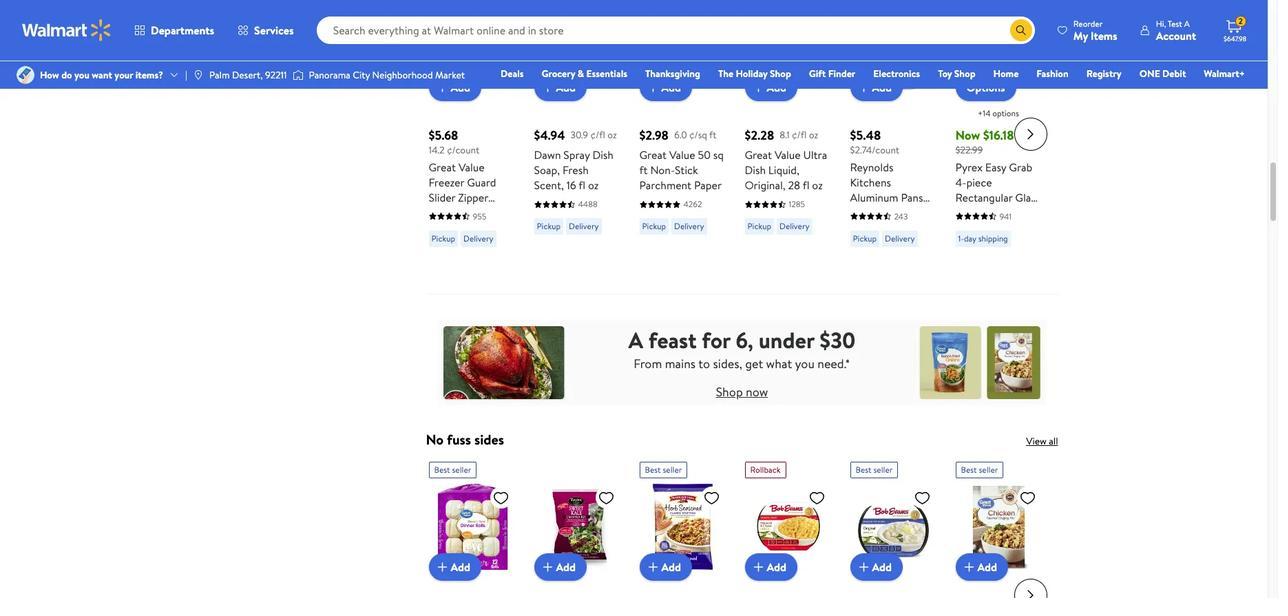 Task type: vqa. For each thing, say whether or not it's contained in the screenshot.
"¢/Fl"
yes



Task type: locate. For each thing, give the bounding box(es) containing it.
palm
[[209, 68, 230, 82]]

add for add to cart image associated with taylor farms family size sweet kale chopped salad kit, 22 oz bag, fresh image
[[556, 560, 576, 575]]

count down bags,
[[429, 236, 459, 251]]

delivery
[[569, 221, 599, 232], [675, 221, 705, 232], [780, 221, 810, 232], [464, 233, 494, 244], [885, 233, 915, 244]]

zipper
[[458, 190, 489, 205]]

2 count from the left
[[851, 236, 880, 251]]

$16.18
[[984, 127, 1015, 144]]

add to cart image for great value ultra dish liquid, original, 28 fl oz image
[[751, 79, 767, 96]]

¢/fl right 30.9
[[591, 128, 606, 142]]

add for add to cart icon related to great value brown and serve white dinner rolls, 12 oz, 12 count image
[[451, 560, 471, 575]]

$22.99
[[956, 144, 984, 157]]

1 horizontal spatial ¢/fl
[[792, 128, 807, 142]]

3 seller from the left
[[874, 464, 893, 476]]

bob evans gluten-free original mashed potatoes tray, 24 oz (refrigerated) image
[[851, 484, 937, 570]]

soap,
[[534, 163, 560, 178]]

add button for bob evans real cheddar macaroni & cheese, 20 oz (refrigerated) "image" in the bottom of the page
[[745, 554, 798, 581]]

you right what
[[796, 356, 815, 373]]

add button for reynolds kitchens aluminum pans with lids, blue, 13x9 inch, 2 count image
[[851, 74, 903, 102]]

seller up great value chicken-flavored stuffing mix, 6 oz image
[[979, 464, 999, 476]]

 image right 92211
[[293, 68, 304, 82]]

0 horizontal spatial great
[[429, 160, 456, 175]]

spray
[[564, 148, 590, 163]]

2 ¢/fl from the left
[[792, 128, 807, 142]]

¢/fl for $4.94
[[591, 128, 606, 142]]

1 horizontal spatial dish
[[745, 163, 766, 178]]

product group containing $2.98
[[640, 0, 726, 289]]

product group containing now $16.18
[[956, 0, 1042, 289]]

$5.48
[[851, 127, 881, 144]]

add for great value ultra dish liquid, original, 28 fl oz image add to cart icon
[[767, 80, 787, 95]]

2 fl from the left
[[803, 178, 810, 193]]

0 vertical spatial you
[[74, 68, 90, 82]]

ft right ¢/sq
[[710, 128, 717, 142]]

Walmart Site-Wide search field
[[317, 17, 1036, 44]]

bags,
[[429, 205, 454, 220]]

13x9
[[851, 220, 871, 236]]

add to cart image for bob evans real cheddar macaroni & cheese, 20 oz (refrigerated) "image" in the bottom of the page
[[751, 559, 767, 576]]

best for pepperidge farm herb seasoned classic stuffing, 12 oz. bag image
[[645, 464, 661, 476]]

dish left liquid,
[[745, 163, 766, 178]]

1 vertical spatial 2
[[900, 220, 906, 236]]

6.0
[[675, 128, 687, 142]]

1 horizontal spatial fl
[[803, 178, 810, 193]]

dawn spray dish soap, fresh scent, 16 fl oz image
[[534, 4, 620, 90]]

add to cart image
[[540, 79, 556, 96], [645, 79, 662, 96], [751, 79, 767, 96], [856, 79, 873, 96], [434, 559, 451, 576], [645, 559, 662, 576]]

delivery for $5.68
[[464, 233, 494, 244]]

delivery down 4262
[[675, 221, 705, 232]]

2 horizontal spatial shop
[[955, 67, 976, 81]]

1 horizontal spatial a
[[1185, 18, 1190, 29]]

you inside a feast for 6, under $30 from mains to sides, get what you need.*
[[796, 356, 815, 373]]

add button for great value freezer guard slider zipper bags, gallon freezer, 40 count image
[[429, 74, 482, 102]]

deals
[[501, 67, 524, 81]]

fl inside $2.28 8.1 ¢/fl oz great value ultra dish liquid, original, 28 fl oz
[[803, 178, 810, 193]]

ft
[[710, 128, 717, 142], [640, 163, 648, 178]]

1 seller from the left
[[452, 464, 472, 476]]

add to cart image for reynolds kitchens aluminum pans with lids, blue, 13x9 inch, 2 count image
[[856, 79, 873, 96]]

debit
[[1163, 67, 1187, 81]]

¢/fl inside $2.28 8.1 ¢/fl oz great value ultra dish liquid, original, 28 fl oz
[[792, 128, 807, 142]]

8.1
[[780, 128, 790, 142]]

add for great value freezer guard slider zipper bags, gallon freezer, 40 count image's add to cart image
[[451, 80, 471, 95]]

0 horizontal spatial dish
[[593, 148, 614, 163]]

great for $2.98
[[640, 148, 667, 163]]

count down "lids,"
[[851, 236, 880, 251]]

shop inside the holiday shop link
[[770, 67, 792, 81]]

pickup down bags,
[[432, 233, 456, 244]]

with
[[851, 205, 871, 220], [956, 220, 976, 236]]

add for add to cart image for bob evans gluten-free original mashed potatoes tray, 24 oz (refrigerated) image
[[873, 560, 892, 575]]

1 horizontal spatial great
[[640, 148, 667, 163]]

0 horizontal spatial you
[[74, 68, 90, 82]]

items?
[[136, 68, 163, 82]]

1 fl from the left
[[579, 178, 586, 193]]

add for add to cart icon corresponding to pepperidge farm herb seasoned classic stuffing, 12 oz. bag image
[[662, 560, 682, 575]]

0 horizontal spatial ¢/fl
[[591, 128, 606, 142]]

add button for bob evans gluten-free original mashed potatoes tray, 24 oz (refrigerated) image
[[851, 554, 903, 581]]

4 best from the left
[[962, 464, 978, 476]]

gift finder link
[[803, 66, 862, 81]]

1 horizontal spatial with
[[956, 220, 976, 236]]

best up great value chicken-flavored stuffing mix, 6 oz image
[[962, 464, 978, 476]]

¢/fl inside "$4.94 30.9 ¢/fl oz dawn spray dish soap, fresh scent, 16 fl oz"
[[591, 128, 606, 142]]

add for reynolds kitchens aluminum pans with lids, blue, 13x9 inch, 2 count image add to cart icon
[[873, 80, 892, 95]]

 image left 'how'
[[17, 66, 34, 84]]

¢/fl right 8.1 in the top right of the page
[[792, 128, 807, 142]]

ft left non-
[[640, 163, 648, 178]]

+14 options
[[979, 108, 1020, 119]]

2
[[1239, 15, 1244, 27], [900, 220, 906, 236]]

0 horizontal spatial 2
[[900, 220, 906, 236]]

value inside $2.28 8.1 ¢/fl oz great value ultra dish liquid, original, 28 fl oz
[[775, 148, 801, 163]]

1 horizontal spatial value
[[670, 148, 696, 163]]

1 horizontal spatial count
[[851, 236, 880, 251]]

add to favorites list, bob evans real cheddar macaroni & cheese, 20 oz (refrigerated) image
[[809, 490, 826, 507]]

1 vertical spatial you
[[796, 356, 815, 373]]

registry
[[1087, 67, 1122, 81]]

value inside $5.68 14.2 ¢/count great value freezer guard slider zipper bags, gallon freezer, 40 count
[[459, 160, 485, 175]]

add to favorites list, reynolds kitchens aluminum pans with lids, blue, 13x9 inch, 2 count image
[[915, 10, 931, 27]]

pickup down "lids,"
[[853, 233, 877, 244]]

1 vertical spatial next slide for product carousel list image
[[1015, 580, 1048, 599]]

add for add to cart image related to bob evans real cheddar macaroni & cheese, 20 oz (refrigerated) "image" in the bottom of the page
[[767, 560, 787, 575]]

panorama
[[309, 68, 351, 82]]

4 best seller from the left
[[962, 464, 999, 476]]

2 best seller from the left
[[645, 464, 682, 476]]

fashion link
[[1031, 66, 1075, 81]]

1 horizontal spatial 2
[[1239, 15, 1244, 27]]

one
[[1140, 67, 1161, 81]]

great down $2.28
[[745, 148, 772, 163]]

seller for bob evans gluten-free original mashed potatoes tray, 24 oz (refrigerated) image
[[874, 464, 893, 476]]

oz right 30.9
[[608, 128, 617, 142]]

you right do
[[74, 68, 90, 82]]

great down $2.98
[[640, 148, 667, 163]]

a feast for 6, under $30 image
[[437, 320, 1048, 406]]

1 vertical spatial ft
[[640, 163, 648, 178]]

add to favorites list, great value brown and serve white dinner rolls, 12 oz, 12 count image
[[493, 490, 510, 507]]

add to cart image for great value 50 sq ft non-stick parchment paper image
[[645, 79, 662, 96]]

with left "lids,"
[[851, 205, 871, 220]]

0 horizontal spatial value
[[459, 160, 485, 175]]

glass
[[1016, 190, 1041, 205]]

add button for pepperidge farm herb seasoned classic stuffing, 12 oz. bag image
[[640, 554, 693, 581]]

grocery & essentials
[[542, 67, 628, 81]]

great value chicken-flavored stuffing mix, 6 oz image
[[956, 484, 1042, 570]]

seller down fuss
[[452, 464, 472, 476]]

best for bob evans gluten-free original mashed potatoes tray, 24 oz (refrigerated) image
[[856, 464, 872, 476]]

best seller down fuss
[[434, 464, 472, 476]]

pickup down scent, at the left of the page
[[537, 221, 561, 232]]

0 horizontal spatial ft
[[640, 163, 648, 178]]

4 seller from the left
[[979, 464, 999, 476]]

3 best seller from the left
[[856, 464, 893, 476]]

walmart+ link
[[1199, 66, 1252, 81]]

0 horizontal spatial with
[[851, 205, 871, 220]]

the holiday shop link
[[712, 66, 798, 81]]

add button for great value brown and serve white dinner rolls, 12 oz, 12 count image
[[429, 554, 482, 581]]

walmart image
[[22, 19, 112, 41]]

 image
[[17, 66, 34, 84], [293, 68, 304, 82], [193, 70, 204, 81]]

1 horizontal spatial  image
[[193, 70, 204, 81]]

0 horizontal spatial fl
[[579, 178, 586, 193]]

next slide for product carousel list image
[[1015, 118, 1048, 151], [1015, 580, 1048, 599]]

value down the ¢/count
[[459, 160, 485, 175]]

1 horizontal spatial shop
[[770, 67, 792, 81]]

dish inside "$4.94 30.9 ¢/fl oz dawn spray dish soap, fresh scent, 16 fl oz"
[[593, 148, 614, 163]]

2 best from the left
[[645, 464, 661, 476]]

2 horizontal spatial value
[[775, 148, 801, 163]]

¢/fl for $2.28
[[792, 128, 807, 142]]

fl inside "$4.94 30.9 ¢/fl oz dawn spray dish soap, fresh scent, 16 fl oz"
[[579, 178, 586, 193]]

one debit link
[[1134, 66, 1193, 81]]

best seller up pepperidge farm herb seasoned classic stuffing, 12 oz. bag image
[[645, 464, 682, 476]]

want
[[92, 68, 112, 82]]

best up pepperidge farm herb seasoned classic stuffing, 12 oz. bag image
[[645, 464, 661, 476]]

fl right 28
[[803, 178, 810, 193]]

16
[[567, 178, 577, 193]]

best seller up bob evans gluten-free original mashed potatoes tray, 24 oz (refrigerated) image
[[856, 464, 893, 476]]

pickup for $5.68
[[432, 233, 456, 244]]

pickup
[[537, 221, 561, 232], [643, 221, 666, 232], [748, 221, 772, 232], [432, 233, 456, 244], [853, 233, 877, 244]]

0 vertical spatial 2
[[1239, 15, 1244, 27]]

0 vertical spatial next slide for product carousel list image
[[1015, 118, 1048, 151]]

fl right 16
[[579, 178, 586, 193]]

registry link
[[1081, 66, 1128, 81]]

seller up pepperidge farm herb seasoned classic stuffing, 12 oz. bag image
[[663, 464, 682, 476]]

¢/sq
[[690, 128, 708, 142]]

2 seller from the left
[[663, 464, 682, 476]]

aluminum
[[851, 190, 899, 205]]

great value 50 sq ft non-stick parchment paper image
[[640, 4, 726, 90]]

1285
[[789, 199, 806, 210]]

a right test
[[1185, 18, 1190, 29]]

seller up bob evans gluten-free original mashed potatoes tray, 24 oz (refrigerated) image
[[874, 464, 893, 476]]

search icon image
[[1016, 25, 1027, 36]]

product group
[[429, 0, 515, 289], [534, 0, 620, 289], [640, 0, 726, 289], [745, 0, 831, 289], [851, 0, 937, 289], [956, 0, 1042, 289], [429, 457, 515, 599], [640, 457, 726, 599], [745, 457, 831, 599], [851, 457, 937, 599], [956, 457, 1042, 599]]

1 horizontal spatial ft
[[710, 128, 717, 142]]

shop right holiday
[[770, 67, 792, 81]]

great for $2.28
[[745, 148, 772, 163]]

2 horizontal spatial  image
[[293, 68, 304, 82]]

seller for great value brown and serve white dinner rolls, 12 oz, 12 count image
[[452, 464, 472, 476]]

delivery down 4488
[[569, 221, 599, 232]]

shop right toy
[[955, 67, 976, 81]]

do
[[61, 68, 72, 82]]

1 count from the left
[[429, 236, 459, 251]]

delivery down 243
[[885, 233, 915, 244]]

0 horizontal spatial a
[[629, 325, 644, 356]]

services button
[[226, 14, 306, 47]]

easy
[[986, 160, 1007, 175]]

a left feast
[[629, 325, 644, 356]]

$2.28
[[745, 127, 775, 144]]

28
[[789, 178, 801, 193]]

non-
[[651, 163, 675, 178]]

3 best from the left
[[856, 464, 872, 476]]

value down 8.1 in the top right of the page
[[775, 148, 801, 163]]

add button for great value 50 sq ft non-stick parchment paper image
[[640, 74, 693, 102]]

rectangular
[[956, 190, 1013, 205]]

value down 6.0
[[670, 148, 696, 163]]

gift finder
[[810, 67, 856, 81]]

0 horizontal spatial  image
[[17, 66, 34, 84]]

pans
[[902, 190, 924, 205]]

2 up the $647.98
[[1239, 15, 1244, 27]]

1 vertical spatial a
[[629, 325, 644, 356]]

add to cart image for great value freezer guard slider zipper bags, gallon freezer, 40 count image
[[434, 79, 451, 96]]

2 inside $5.48 $2.74/count reynolds kitchens aluminum pans with lids, blue, 13x9 inch, 2 count
[[900, 220, 906, 236]]

for
[[702, 325, 731, 356]]

bob evans real cheddar macaroni & cheese, 20 oz (refrigerated) image
[[745, 484, 831, 570]]

1 best seller from the left
[[434, 464, 472, 476]]

great value freezer guard slider zipper bags, gallon freezer, 40 count image
[[429, 4, 515, 90]]

best down the no
[[434, 464, 450, 476]]

add to favorites list, great value freezer guard slider zipper bags, gallon freezer, 40 count image
[[493, 10, 510, 27]]

departments
[[151, 23, 214, 38]]

best up bob evans gluten-free original mashed potatoes tray, 24 oz (refrigerated) image
[[856, 464, 872, 476]]

a
[[1185, 18, 1190, 29], [629, 325, 644, 356]]

test
[[1169, 18, 1183, 29]]

best seller
[[434, 464, 472, 476], [645, 464, 682, 476], [856, 464, 893, 476], [962, 464, 999, 476]]

great inside $2.28 8.1 ¢/fl oz great value ultra dish liquid, original, 28 fl oz
[[745, 148, 772, 163]]

with left red
[[956, 220, 976, 236]]

add to cart image for great value brown and serve white dinner rolls, 12 oz, 12 count image
[[434, 559, 451, 576]]

great
[[640, 148, 667, 163], [745, 148, 772, 163], [429, 160, 456, 175]]

a feast for 6, under $30 from mains to sides, get what you need.*
[[629, 325, 856, 373]]

1 ¢/fl from the left
[[591, 128, 606, 142]]

great inside $2.98 6.0 ¢/sq ft great value 50 sq ft non-stick parchment paper
[[640, 148, 667, 163]]

4262
[[684, 199, 702, 210]]

add to cart image for bob evans gluten-free original mashed potatoes tray, 24 oz (refrigerated) image
[[856, 559, 873, 576]]

how do you want your items?
[[40, 68, 163, 82]]

add to favorites list, taylor farms family size sweet kale chopped salad kit, 22 oz bag, fresh image
[[598, 490, 615, 507]]

 image for how
[[17, 66, 34, 84]]

finder
[[829, 67, 856, 81]]

1 best from the left
[[434, 464, 450, 476]]

dish right spray
[[593, 148, 614, 163]]

pickup down the parchment
[[643, 221, 666, 232]]

sides
[[475, 431, 504, 449]]

best seller up great value chicken-flavored stuffing mix, 6 oz image
[[962, 464, 999, 476]]

add to favorites list, great value ultra dish liquid, original, 28 fl oz image
[[809, 10, 826, 27]]

fuss
[[447, 431, 471, 449]]

2 horizontal spatial great
[[745, 148, 772, 163]]

great value ultra dish liquid, original, 28 fl oz image
[[745, 4, 831, 90]]

great down 14.2
[[429, 160, 456, 175]]

great inside $5.68 14.2 ¢/count great value freezer guard slider zipper bags, gallon freezer, 40 count
[[429, 160, 456, 175]]

$2.28 8.1 ¢/fl oz great value ultra dish liquid, original, 28 fl oz
[[745, 127, 828, 193]]

2 right inch,
[[900, 220, 906, 236]]

with inside 'now $16.18 $22.99 pyrex easy grab 4-piece rectangular glass bakeware set with red lids'
[[956, 220, 976, 236]]

rollback
[[751, 464, 781, 476]]

$4.94 30.9 ¢/fl oz dawn spray dish soap, fresh scent, 16 fl oz
[[534, 127, 617, 193]]

shop left the now
[[716, 384, 743, 401]]

piece
[[967, 175, 993, 190]]

add to cart image
[[434, 79, 451, 96], [540, 559, 556, 576], [751, 559, 767, 576], [856, 559, 873, 576], [962, 559, 978, 576]]

add to favorites list, great value chicken-flavored stuffing mix, 6 oz image
[[1020, 490, 1037, 507]]

$5.48 $2.74/count reynolds kitchens aluminum pans with lids, blue, 13x9 inch, 2 count
[[851, 127, 924, 251]]

paper
[[695, 178, 722, 193]]

delivery down 955
[[464, 233, 494, 244]]

Search search field
[[317, 17, 1036, 44]]

pickup down 'original,'
[[748, 221, 772, 232]]

 image right |
[[193, 70, 204, 81]]

0 vertical spatial ft
[[710, 128, 717, 142]]

0 horizontal spatial count
[[429, 236, 459, 251]]

palm desert, 92211
[[209, 68, 287, 82]]

to
[[699, 356, 710, 373]]

fresh
[[563, 163, 589, 178]]

value inside $2.98 6.0 ¢/sq ft great value 50 sq ft non-stick parchment paper
[[670, 148, 696, 163]]

count
[[429, 236, 459, 251], [851, 236, 880, 251]]

1 horizontal spatial you
[[796, 356, 815, 373]]

0 vertical spatial a
[[1185, 18, 1190, 29]]



Task type: describe. For each thing, give the bounding box(es) containing it.
count inside $5.68 14.2 ¢/count great value freezer guard slider zipper bags, gallon freezer, 40 count
[[429, 236, 459, 251]]

now
[[746, 384, 769, 401]]

product group containing $4.94
[[534, 0, 620, 289]]

with inside $5.48 $2.74/count reynolds kitchens aluminum pans with lids, blue, 13x9 inch, 2 count
[[851, 205, 871, 220]]

+14
[[979, 108, 991, 119]]

product group containing $5.48
[[851, 0, 937, 289]]

electronics link
[[868, 66, 927, 81]]

hi,
[[1157, 18, 1167, 29]]

$2.74/count
[[851, 144, 900, 157]]

set
[[1004, 205, 1020, 220]]

 image for palm
[[193, 70, 204, 81]]

$2.98
[[640, 127, 669, 144]]

add for add to cart icon corresponding to great value 50 sq ft non-stick parchment paper image
[[662, 80, 682, 95]]

reorder my items
[[1074, 18, 1118, 43]]

4-
[[956, 175, 967, 190]]

from
[[634, 356, 662, 373]]

how
[[40, 68, 59, 82]]

$2.98 6.0 ¢/sq ft great value 50 sq ft non-stick parchment paper
[[640, 127, 724, 193]]

get
[[746, 356, 764, 373]]

kitchens
[[851, 175, 892, 190]]

lids
[[1000, 220, 1019, 236]]

toy
[[939, 67, 953, 81]]

count inside $5.48 $2.74/count reynolds kitchens aluminum pans with lids, blue, 13x9 inch, 2 count
[[851, 236, 880, 251]]

delivery for $5.48
[[885, 233, 915, 244]]

panorama city neighborhood market
[[309, 68, 465, 82]]

add to favorites list, dawn spray dish soap, fresh scent, 16 fl oz image
[[598, 10, 615, 27]]

14.2
[[429, 144, 445, 157]]

best seller for bob evans gluten-free original mashed potatoes tray, 24 oz (refrigerated) image
[[856, 464, 893, 476]]

grocery & essentials link
[[536, 66, 634, 81]]

dawn
[[534, 148, 561, 163]]

options
[[993, 108, 1020, 119]]

a inside hi, test a account
[[1185, 18, 1190, 29]]

oz up 4488
[[588, 178, 599, 193]]

my
[[1074, 28, 1089, 43]]

pickup for $5.48
[[853, 233, 877, 244]]

slider
[[429, 190, 456, 205]]

need.*
[[818, 356, 851, 373]]

reynolds kitchens aluminum pans with lids, blue, 13x9 inch, 2 count image
[[851, 4, 937, 90]]

taylor farms family size sweet kale chopped salad kit, 22 oz bag, fresh image
[[534, 484, 620, 570]]

shop inside toy shop link
[[955, 67, 976, 81]]

ultra
[[804, 148, 828, 163]]

add to favorites list, pepperidge farm herb seasoned classic stuffing, 12 oz. bag image
[[704, 490, 720, 507]]

best seller for pepperidge farm herb seasoned classic stuffing, 12 oz. bag image
[[645, 464, 682, 476]]

product group containing $5.68
[[429, 0, 515, 289]]

shop now
[[716, 384, 769, 401]]

city
[[353, 68, 370, 82]]

30.9
[[571, 128, 589, 142]]

scent,
[[534, 178, 564, 193]]

reynolds
[[851, 160, 894, 175]]

6,
[[736, 325, 754, 356]]

one debit
[[1140, 67, 1187, 81]]

add to favorites list, great value 50 sq ft non-stick parchment paper image
[[704, 10, 720, 27]]

grocery
[[542, 67, 576, 81]]

1-
[[959, 233, 965, 244]]

delivery for $2.98
[[675, 221, 705, 232]]

seller for pepperidge farm herb seasoned classic stuffing, 12 oz. bag image
[[663, 464, 682, 476]]

pepperidge farm herb seasoned classic stuffing, 12 oz. bag image
[[640, 484, 726, 570]]

all
[[1050, 435, 1059, 448]]

departments button
[[123, 14, 226, 47]]

&
[[578, 67, 584, 81]]

 image for panorama
[[293, 68, 304, 82]]

0 horizontal spatial shop
[[716, 384, 743, 401]]

40
[[470, 220, 483, 236]]

holiday
[[736, 67, 768, 81]]

955
[[473, 211, 487, 222]]

dish inside $2.28 8.1 ¢/fl oz great value ultra dish liquid, original, 28 fl oz
[[745, 163, 766, 178]]

1 next slide for product carousel list image from the top
[[1015, 118, 1048, 151]]

deals link
[[495, 66, 530, 81]]

stick
[[675, 163, 699, 178]]

$4.94
[[534, 127, 565, 144]]

guard
[[467, 175, 496, 190]]

fl for $4.94
[[579, 178, 586, 193]]

50
[[698, 148, 711, 163]]

essentials
[[587, 67, 628, 81]]

gallon
[[457, 205, 487, 220]]

day
[[965, 233, 977, 244]]

delivery down 1285
[[780, 221, 810, 232]]

under
[[759, 325, 815, 356]]

best seller for great value brown and serve white dinner rolls, 12 oz, 12 count image
[[434, 464, 472, 476]]

fl for $2.28
[[803, 178, 810, 193]]

$5.68 14.2 ¢/count great value freezer guard slider zipper bags, gallon freezer, 40 count
[[429, 127, 496, 251]]

account
[[1157, 28, 1197, 43]]

walmart+
[[1205, 67, 1246, 81]]

best seller for great value chicken-flavored stuffing mix, 6 oz image
[[962, 464, 999, 476]]

delivery for $4.94
[[569, 221, 599, 232]]

product group containing $2.28
[[745, 0, 831, 289]]

add button for taylor farms family size sweet kale chopped salad kit, 22 oz bag, fresh image
[[534, 554, 587, 581]]

toy shop link
[[932, 66, 982, 81]]

feast
[[649, 325, 697, 356]]

add to cart image for great value chicken-flavored stuffing mix, 6 oz image
[[962, 559, 978, 576]]

hi, test a account
[[1157, 18, 1197, 43]]

add to cart image for pepperidge farm herb seasoned classic stuffing, 12 oz. bag image
[[645, 559, 662, 576]]

2 next slide for product carousel list image from the top
[[1015, 580, 1048, 599]]

what
[[767, 356, 793, 373]]

add to favorites list, pyrex easy grab 4-piece rectangular glass bakeware set with red lids image
[[1020, 10, 1037, 27]]

seller for great value chicken-flavored stuffing mix, 6 oz image
[[979, 464, 999, 476]]

oz right 28
[[813, 178, 823, 193]]

pyrex easy grab 4-piece rectangular glass bakeware set with red lids image
[[956, 4, 1042, 90]]

gift
[[810, 67, 826, 81]]

freezer
[[429, 175, 465, 190]]

home link
[[988, 66, 1026, 81]]

|
[[185, 68, 187, 82]]

add to cart image for taylor farms family size sweet kale chopped salad kit, 22 oz bag, fresh image
[[540, 559, 556, 576]]

great value brown and serve white dinner rolls, 12 oz, 12 count image
[[429, 484, 515, 570]]

pickup for $4.94
[[537, 221, 561, 232]]

fashion
[[1037, 67, 1069, 81]]

the holiday shop
[[719, 67, 792, 81]]

pickup for $2.98
[[643, 221, 666, 232]]

4488
[[578, 199, 598, 210]]

view all
[[1027, 435, 1059, 448]]

desert,
[[232, 68, 263, 82]]

add button for dawn spray dish soap, fresh scent, 16 fl oz image
[[534, 74, 587, 102]]

lids,
[[874, 205, 895, 220]]

options
[[967, 80, 1006, 95]]

toy shop
[[939, 67, 976, 81]]

add to cart image for dawn spray dish soap, fresh scent, 16 fl oz image
[[540, 79, 556, 96]]

items
[[1091, 28, 1118, 43]]

grab
[[1010, 160, 1033, 175]]

market
[[435, 68, 465, 82]]

value for $2.28
[[775, 148, 801, 163]]

value for $2.98
[[670, 148, 696, 163]]

best for great value chicken-flavored stuffing mix, 6 oz image
[[962, 464, 978, 476]]

red
[[979, 220, 998, 236]]

thanksgiving link
[[639, 66, 707, 81]]

2 inside 2 $647.98
[[1239, 15, 1244, 27]]

oz up ultra in the right of the page
[[809, 128, 819, 142]]

no
[[426, 431, 444, 449]]

shop now link
[[716, 384, 769, 401]]

add for add to cart image associated with great value chicken-flavored stuffing mix, 6 oz image
[[978, 560, 998, 575]]

add to favorites list, bob evans gluten-free original mashed potatoes tray, 24 oz (refrigerated) image
[[915, 490, 931, 507]]

best for great value brown and serve white dinner rolls, 12 oz, 12 count image
[[434, 464, 450, 476]]

sides,
[[713, 356, 743, 373]]

add button for great value chicken-flavored stuffing mix, 6 oz image
[[956, 554, 1009, 581]]

add for add to cart icon associated with dawn spray dish soap, fresh scent, 16 fl oz image
[[556, 80, 576, 95]]

243
[[895, 211, 908, 222]]

2 $647.98
[[1224, 15, 1247, 43]]

¢/count
[[447, 144, 480, 157]]

original,
[[745, 178, 786, 193]]

1-day shipping
[[959, 233, 1009, 244]]

a inside a feast for 6, under $30 from mains to sides, get what you need.*
[[629, 325, 644, 356]]

thanksgiving
[[646, 67, 701, 81]]

add button for great value ultra dish liquid, original, 28 fl oz image
[[745, 74, 798, 102]]

pyrex
[[956, 160, 983, 175]]



